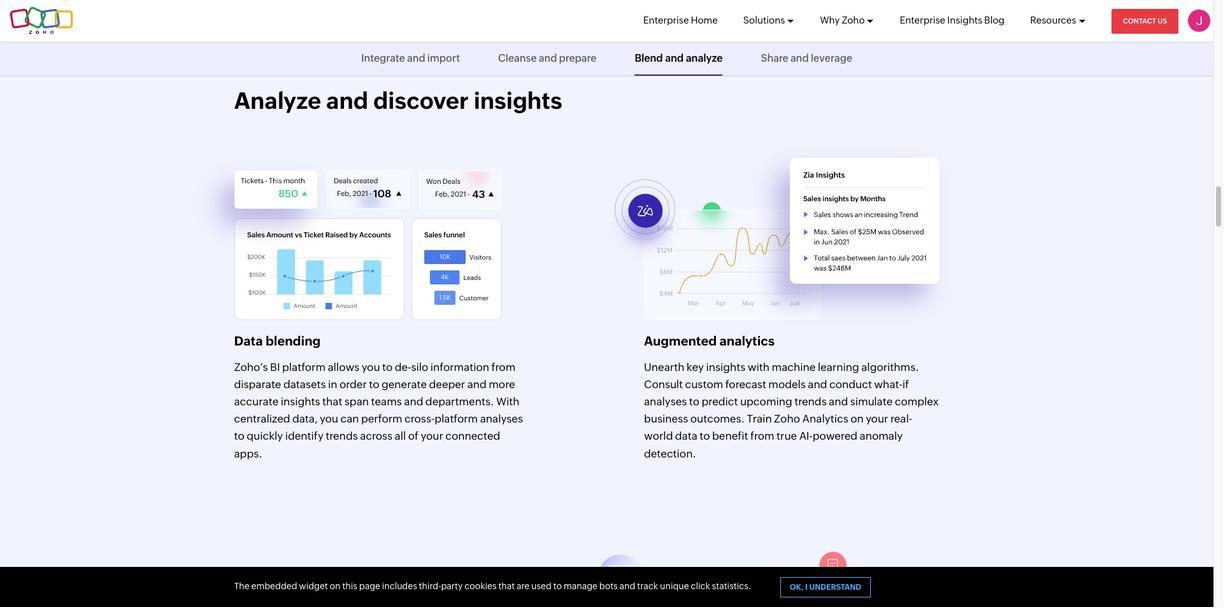 Task type: locate. For each thing, give the bounding box(es) containing it.
zoho up true
[[774, 413, 800, 426]]

0 vertical spatial on
[[851, 413, 864, 426]]

that down in
[[322, 396, 342, 408]]

1 vertical spatial analyses
[[480, 413, 523, 426]]

1 horizontal spatial zoho
[[842, 15, 865, 25]]

analyze
[[686, 52, 723, 64]]

insights down the datasets
[[281, 396, 320, 408]]

0 horizontal spatial your
[[421, 430, 443, 443]]

1 vertical spatial you
[[320, 413, 338, 426]]

to down custom on the bottom right of page
[[689, 396, 700, 408]]

what-
[[874, 378, 903, 391]]

0 vertical spatial from
[[492, 361, 516, 374]]

on left this at bottom left
[[330, 582, 341, 592]]

click
[[691, 582, 710, 592]]

1 vertical spatial zoho
[[774, 413, 800, 426]]

0 vertical spatial platform
[[282, 361, 326, 374]]

0 vertical spatial analyses
[[644, 396, 687, 408]]

to left de-
[[382, 361, 393, 374]]

1 horizontal spatial platform
[[435, 413, 478, 426]]

from down train
[[751, 430, 775, 443]]

blend and analyze
[[635, 52, 723, 64]]

your right of
[[421, 430, 443, 443]]

analyses
[[644, 396, 687, 408], [480, 413, 523, 426]]

1 horizontal spatial insights
[[474, 88, 563, 114]]

enterprise left home
[[644, 15, 689, 25]]

span
[[345, 396, 369, 408]]

0 vertical spatial you
[[362, 361, 380, 374]]

to right used
[[554, 582, 562, 592]]

0 horizontal spatial enterprise
[[644, 15, 689, 25]]

to up apps.
[[234, 430, 245, 443]]

party
[[441, 582, 463, 592]]

1 horizontal spatial analyses
[[644, 396, 687, 408]]

analyses down the with
[[480, 413, 523, 426]]

that left are
[[499, 582, 515, 592]]

insights
[[474, 88, 563, 114], [706, 361, 746, 374], [281, 396, 320, 408]]

enterprise insights blog link
[[900, 0, 1005, 41]]

1 horizontal spatial that
[[499, 582, 515, 592]]

unearth key insights with machine learning algorithms. consult custom forecast models and conduct what-if analyses to predict upcoming trends and simulate complex business outcomes. train zoho analytics on your real- world data to benefit from true ai-powered anomaly detection.
[[644, 361, 939, 460]]

insights up the forecast
[[706, 361, 746, 374]]

1 vertical spatial from
[[751, 430, 775, 443]]

0 horizontal spatial trends
[[326, 430, 358, 443]]

contact us
[[1123, 17, 1167, 25]]

trends up 'analytics' on the right bottom of page
[[795, 396, 827, 408]]

trends down can
[[326, 430, 358, 443]]

ok, i understand
[[790, 584, 862, 593]]

augmented analytics
[[644, 334, 775, 348]]

complex
[[895, 396, 939, 408]]

of
[[408, 430, 419, 443]]

automated marketing feature image
[[790, 158, 940, 284]]

contact
[[1123, 17, 1157, 25]]

analyze
[[234, 88, 321, 114]]

if
[[903, 378, 909, 391]]

0 horizontal spatial you
[[320, 413, 338, 426]]

0 horizontal spatial analyses
[[480, 413, 523, 426]]

data,
[[292, 413, 318, 426]]

1 enterprise from the left
[[644, 15, 689, 25]]

anomaly
[[860, 430, 903, 443]]

platform up the datasets
[[282, 361, 326, 374]]

0 horizontal spatial insights
[[281, 396, 320, 408]]

2 enterprise from the left
[[900, 15, 946, 25]]

unique
[[660, 582, 689, 592]]

1 vertical spatial on
[[330, 582, 341, 592]]

on
[[851, 413, 864, 426], [330, 582, 341, 592]]

1 vertical spatial trends
[[326, 430, 358, 443]]

you up the order
[[362, 361, 380, 374]]

1 horizontal spatial your
[[866, 413, 889, 426]]

your up anomaly
[[866, 413, 889, 426]]

resources
[[1030, 15, 1077, 25]]

machine
[[772, 361, 816, 374]]

cookies
[[465, 582, 497, 592]]

1 horizontal spatial trends
[[795, 396, 827, 408]]

and left page at the bottom left of page
[[323, 576, 346, 591]]

enterprise left the insights
[[900, 15, 946, 25]]

on down simulate
[[851, 413, 864, 426]]

platform
[[282, 361, 326, 374], [435, 413, 478, 426]]

zoho enterprise logo image
[[10, 7, 73, 35]]

1 vertical spatial insights
[[706, 361, 746, 374]]

cleanse
[[498, 52, 537, 64]]

this
[[342, 582, 357, 592]]

cleanse and prepare link
[[498, 41, 597, 76]]

1 horizontal spatial enterprise
[[900, 15, 946, 25]]

and down integrate
[[326, 88, 368, 114]]

the embedded widget on this page includes third-party cookies that are used to manage bots and track unique click statistics.
[[234, 582, 752, 592]]

bi
[[270, 361, 280, 374]]

1 vertical spatial platform
[[435, 413, 478, 426]]

insights down cleanse on the left top of page
[[474, 88, 563, 114]]

zoho right "why"
[[842, 15, 865, 25]]

insights inside the unearth key insights with machine learning algorithms. consult custom forecast models and conduct what-if analyses to predict upcoming trends and simulate complex business outcomes. train zoho analytics on your real- world data to benefit from true ai-powered anomaly detection.
[[706, 361, 746, 374]]

and left import
[[407, 52, 425, 64]]

analyses inside "zoho's bi platform allows you to de-silo information from disparate datasets in order to generate deeper and more accurate insights that span teams and departments. with centralized data, you can perform cross-platform analyses to quickly identify trends across all of your connected apps."
[[480, 413, 523, 426]]

quickly
[[247, 430, 283, 443]]

are
[[517, 582, 530, 592]]

trends
[[795, 396, 827, 408], [326, 430, 358, 443]]

includes
[[382, 582, 417, 592]]

zoho's
[[234, 361, 268, 374]]

integrate
[[361, 52, 405, 64]]

data blending image
[[234, 171, 502, 320]]

0 vertical spatial zoho
[[842, 15, 865, 25]]

apps.
[[234, 448, 262, 460]]

train
[[747, 413, 772, 426]]

ok,
[[790, 584, 804, 593]]

you left can
[[320, 413, 338, 426]]

1 horizontal spatial you
[[362, 361, 380, 374]]

0 horizontal spatial zoho
[[774, 413, 800, 426]]

integrate and import link
[[361, 41, 460, 76]]

insights inside "zoho's bi platform allows you to de-silo information from disparate datasets in order to generate deeper and more accurate insights that span teams and departments. with centralized data, you can perform cross-platform analyses to quickly identify trends across all of your connected apps."
[[281, 396, 320, 408]]

order
[[340, 378, 367, 391]]

0 horizontal spatial from
[[492, 361, 516, 374]]

enterprise insights blog
[[900, 15, 1005, 25]]

powered
[[813, 430, 858, 443]]

0 vertical spatial insights
[[474, 88, 563, 114]]

analytics
[[803, 413, 849, 426]]

centralized
[[234, 413, 290, 426]]

benefit
[[712, 430, 748, 443]]

1 horizontal spatial on
[[851, 413, 864, 426]]

from up more
[[492, 361, 516, 374]]

platform down departments.
[[435, 413, 478, 426]]

enterprise for enterprise home
[[644, 15, 689, 25]]

can
[[341, 413, 359, 426]]

0 vertical spatial your
[[866, 413, 889, 426]]

and left the prepare
[[539, 52, 557, 64]]

analyze and discover insights
[[234, 88, 563, 114]]

silo
[[411, 361, 428, 374]]

data blending feature image
[[234, 171, 317, 209]]

statistics.
[[712, 582, 752, 592]]

us
[[1158, 17, 1167, 25]]

enterprise home link
[[644, 0, 718, 41]]

and down conduct
[[829, 396, 848, 408]]

0 vertical spatial trends
[[795, 396, 827, 408]]

2 horizontal spatial insights
[[706, 361, 746, 374]]

0 vertical spatial that
[[322, 396, 342, 408]]

forecast
[[726, 378, 767, 391]]

upcoming
[[740, 396, 793, 408]]

2 vertical spatial insights
[[281, 396, 320, 408]]

trends inside "zoho's bi platform allows you to de-silo information from disparate datasets in order to generate deeper and more accurate insights that span teams and departments. with centralized data, you can perform cross-platform analyses to quickly identify trends across all of your connected apps."
[[326, 430, 358, 443]]

perform
[[361, 413, 402, 426]]

analyses up business
[[644, 396, 687, 408]]

your
[[866, 413, 889, 426], [421, 430, 443, 443]]

share and leverage
[[761, 52, 853, 64]]

enterprise for enterprise insights blog
[[900, 15, 946, 25]]

blend and analyze link
[[635, 41, 723, 76]]

0 horizontal spatial on
[[330, 582, 341, 592]]

from
[[492, 361, 516, 374], [751, 430, 775, 443]]

connected
[[446, 430, 500, 443]]

share and leverage link
[[761, 41, 853, 76]]

1 horizontal spatial from
[[751, 430, 775, 443]]

outcomes.
[[691, 413, 745, 426]]

1 vertical spatial your
[[421, 430, 443, 443]]

and down information
[[468, 378, 487, 391]]

with
[[496, 396, 520, 408]]

to right data
[[700, 430, 710, 443]]

0 horizontal spatial that
[[322, 396, 342, 408]]

business
[[644, 413, 688, 426]]

real-
[[891, 413, 913, 426]]

import
[[427, 52, 460, 64]]

data
[[234, 334, 263, 348]]

your inside "zoho's bi platform allows you to de-silo information from disparate datasets in order to generate deeper and more accurate insights that span teams and departments. with centralized data, you can perform cross-platform analyses to quickly identify trends across all of your connected apps."
[[421, 430, 443, 443]]

widget
[[299, 582, 328, 592]]

ai-
[[799, 430, 813, 443]]

the
[[234, 582, 250, 592]]



Task type: vqa. For each thing, say whether or not it's contained in the screenshot.
'Included'
no



Task type: describe. For each thing, give the bounding box(es) containing it.
all
[[395, 430, 406, 443]]

home
[[691, 15, 718, 25]]

world
[[644, 430, 673, 443]]

conduct
[[830, 378, 872, 391]]

to right the order
[[369, 378, 379, 391]]

integrate and import
[[361, 52, 460, 64]]

your inside the unearth key insights with machine learning algorithms. consult custom forecast models and conduct what-if analyses to predict upcoming trends and simulate complex business outcomes. train zoho analytics on your real- world data to benefit from true ai-powered anomaly detection.
[[866, 413, 889, 426]]

why
[[820, 15, 840, 25]]

executive
[[349, 576, 409, 591]]

leverage
[[811, 52, 853, 64]]

visualizations and executive dashboards image
[[598, 552, 952, 608]]

and inside 'link'
[[539, 52, 557, 64]]

identify
[[285, 430, 324, 443]]

in
[[328, 378, 337, 391]]

more
[[489, 378, 515, 391]]

blend
[[635, 52, 663, 64]]

third-
[[419, 582, 441, 592]]

dashboards
[[412, 576, 485, 591]]

and right 'bots'
[[620, 582, 636, 592]]

blending
[[266, 334, 321, 348]]

embedded
[[251, 582, 297, 592]]

enterprise home
[[644, 15, 718, 25]]

data
[[675, 430, 698, 443]]

and right "blend"
[[665, 52, 684, 64]]

0 horizontal spatial platform
[[282, 361, 326, 374]]

blog
[[985, 15, 1005, 25]]

algorithms.
[[862, 361, 919, 374]]

departments.
[[426, 396, 494, 408]]

models
[[769, 378, 806, 391]]

page
[[359, 582, 380, 592]]

trends inside the unearth key insights with machine learning algorithms. consult custom forecast models and conduct what-if analyses to predict upcoming trends and simulate complex business outcomes. train zoho analytics on your real- world data to benefit from true ai-powered anomaly detection.
[[795, 396, 827, 408]]

prepare
[[559, 52, 597, 64]]

and up the 'cross-'
[[404, 396, 423, 408]]

understand
[[810, 584, 862, 593]]

analytics
[[720, 334, 775, 348]]

solutions
[[744, 15, 785, 25]]

key
[[687, 361, 704, 374]]

track
[[637, 582, 658, 592]]

generate
[[382, 378, 427, 391]]

discover
[[373, 88, 469, 114]]

contact us link
[[1112, 9, 1179, 34]]

de-
[[395, 361, 411, 374]]

augmented
[[644, 334, 717, 348]]

information
[[431, 361, 489, 374]]

on inside the unearth key insights with machine learning algorithms. consult custom forecast models and conduct what-if analyses to predict upcoming trends and simulate complex business outcomes. train zoho analytics on your real- world data to benefit from true ai-powered anomaly detection.
[[851, 413, 864, 426]]

true
[[777, 430, 797, 443]]

with
[[748, 361, 770, 374]]

and right share
[[791, 52, 809, 64]]

predict
[[702, 396, 738, 408]]

insights
[[948, 15, 983, 25]]

from inside "zoho's bi platform allows you to de-silo information from disparate datasets in order to generate deeper and more accurate insights that span teams and departments. with centralized data, you can perform cross-platform analyses to quickly identify trends across all of your connected apps."
[[492, 361, 516, 374]]

james peterson image
[[1188, 10, 1211, 32]]

allows
[[328, 361, 360, 374]]

consult
[[644, 378, 683, 391]]

bots
[[600, 582, 618, 592]]

that inside "zoho's bi platform allows you to de-silo information from disparate datasets in order to generate deeper and more accurate insights that span teams and departments. with centralized data, you can perform cross-platform analyses to quickly identify trends across all of your connected apps."
[[322, 396, 342, 408]]

analyses inside the unearth key insights with machine learning algorithms. consult custom forecast models and conduct what-if analyses to predict upcoming trends and simulate complex business outcomes. train zoho analytics on your real- world data to benefit from true ai-powered anomaly detection.
[[644, 396, 687, 408]]

disparate
[[234, 378, 281, 391]]

used
[[531, 582, 552, 592]]

zoho inside the unearth key insights with machine learning algorithms. consult custom forecast models and conduct what-if analyses to predict upcoming trends and simulate complex business outcomes. train zoho analytics on your real- world data to benefit from true ai-powered anomaly detection.
[[774, 413, 800, 426]]

accurate
[[234, 396, 279, 408]]

detection.
[[644, 448, 696, 460]]

learning
[[818, 361, 860, 374]]

automated marketing image
[[644, 202, 820, 320]]

zoho's bi platform allows you to de-silo information from disparate datasets in order to generate deeper and more accurate insights that span teams and departments. with centralized data, you can perform cross-platform analyses to quickly identify trends across all of your connected apps.
[[234, 361, 523, 460]]

teams
[[371, 396, 402, 408]]

cleanse and prepare
[[498, 52, 597, 64]]

1 vertical spatial that
[[499, 582, 515, 592]]

why zoho
[[820, 15, 865, 25]]

data blending
[[234, 334, 321, 348]]

from inside the unearth key insights with machine learning algorithms. consult custom forecast models and conduct what-if analyses to predict upcoming trends and simulate complex business outcomes. train zoho analytics on your real- world data to benefit from true ai-powered anomaly detection.
[[751, 430, 775, 443]]

and down learning
[[808, 378, 827, 391]]

visualizations
[[234, 576, 320, 591]]



